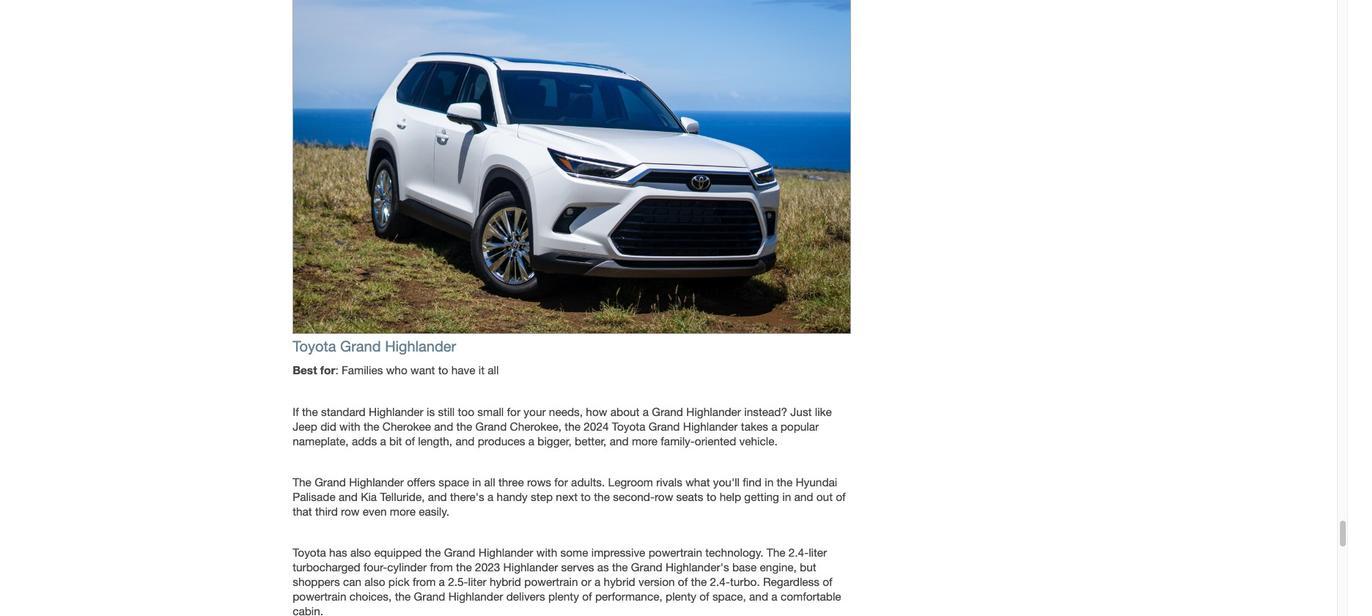 Task type: vqa. For each thing, say whether or not it's contained in the screenshot.
the bottommost Us
no



Task type: locate. For each thing, give the bounding box(es) containing it.
powertrain
[[649, 546, 703, 560], [525, 576, 578, 589], [293, 590, 347, 604]]

0 vertical spatial liter
[[809, 546, 828, 560]]

instead?
[[745, 405, 788, 418]]

bigger,
[[538, 435, 572, 448]]

and left kia
[[339, 490, 358, 504]]

hybrid down 2023 in the bottom left of the page
[[490, 576, 521, 589]]

0 horizontal spatial 2.4-
[[710, 576, 730, 589]]

a down regardless
[[772, 590, 778, 604]]

1 vertical spatial the
[[767, 546, 786, 560]]

of down "highlander's" in the bottom of the page
[[678, 576, 688, 589]]

family-
[[661, 435, 695, 448]]

the down 'adults.'
[[594, 490, 610, 504]]

nameplate,
[[293, 435, 349, 448]]

some
[[561, 546, 589, 560]]

from down cylinder
[[413, 576, 436, 589]]

row down rivals
[[655, 490, 674, 504]]

from
[[430, 561, 453, 574], [413, 576, 436, 589]]

0 horizontal spatial more
[[390, 505, 416, 518]]

1 horizontal spatial more
[[632, 435, 658, 448]]

to left have
[[438, 364, 448, 377]]

2 horizontal spatial powertrain
[[649, 546, 703, 560]]

a
[[643, 405, 649, 418], [772, 420, 778, 433], [380, 435, 386, 448], [529, 435, 535, 448], [488, 490, 494, 504], [439, 576, 445, 589], [595, 576, 601, 589], [772, 590, 778, 604]]

a right or
[[595, 576, 601, 589]]

1 vertical spatial row
[[341, 505, 360, 518]]

of left space,
[[700, 590, 710, 604]]

toyota for toyota has also equipped the grand highlander with some impressive powertrain technology. the 2.4-liter turbocharged four-cylinder from the 2023 highlander serves as the grand highlander's base engine, but shoppers can also pick from a 2.5-liter hybrid powertrain or a hybrid version of the 2.4-turbo. regardless of powertrain choices, the grand highlander delivers plenty of performance, plenty of space, and a comfortable cabin.
[[293, 546, 326, 560]]

2 hybrid from the left
[[604, 576, 636, 589]]

with down standard
[[340, 420, 361, 433]]

serves
[[562, 561, 594, 574]]

a down "cherokee,"
[[529, 435, 535, 448]]

plenty down 'serves' at the left of page
[[549, 590, 579, 604]]

powertrain down shoppers
[[293, 590, 347, 604]]

1 hybrid from the left
[[490, 576, 521, 589]]

second-
[[613, 490, 655, 504]]

of
[[405, 435, 415, 448], [836, 490, 846, 504], [678, 576, 688, 589], [823, 576, 833, 589], [583, 590, 592, 604], [700, 590, 710, 604]]

the inside the toyota has also equipped the grand highlander with some impressive powertrain technology. the 2.4-liter turbocharged four-cylinder from the 2023 highlander serves as the grand highlander's base engine, but shoppers can also pick from a 2.5-liter hybrid powertrain or a hybrid version of the 2.4-turbo. regardless of powertrain choices, the grand highlander delivers plenty of performance, plenty of space, and a comfortable cabin.
[[767, 546, 786, 560]]

of right 'out'
[[836, 490, 846, 504]]

but
[[800, 561, 817, 574]]

the up engine,
[[767, 546, 786, 560]]

also down 'four-'
[[365, 576, 385, 589]]

hybrid up performance,
[[604, 576, 636, 589]]

engine,
[[760, 561, 797, 574]]

row
[[655, 490, 674, 504], [341, 505, 360, 518]]

1 vertical spatial for
[[507, 405, 521, 418]]

plenty down version
[[666, 590, 697, 604]]

1 horizontal spatial hybrid
[[604, 576, 636, 589]]

there's
[[450, 490, 485, 504]]

more down telluride,
[[390, 505, 416, 518]]

hybrid
[[490, 576, 521, 589], [604, 576, 636, 589]]

comfortable
[[781, 590, 842, 604]]

takes
[[741, 420, 769, 433]]

the up palisade
[[293, 476, 312, 489]]

1 vertical spatial more
[[390, 505, 416, 518]]

in
[[473, 476, 481, 489], [765, 476, 774, 489], [783, 490, 792, 504]]

2 horizontal spatial for
[[555, 476, 568, 489]]

powertrain up delivers
[[525, 576, 578, 589]]

1 horizontal spatial 2.4-
[[789, 546, 809, 560]]

like
[[815, 405, 832, 418]]

more
[[632, 435, 658, 448], [390, 505, 416, 518]]

2.4- up space,
[[710, 576, 730, 589]]

1 horizontal spatial liter
[[809, 546, 828, 560]]

more left family-
[[632, 435, 658, 448]]

also up 'four-'
[[351, 546, 371, 560]]

in right 'getting'
[[783, 490, 792, 504]]

cherokee
[[383, 420, 431, 433]]

four-
[[364, 561, 387, 574]]

of inside the if the standard highlander is still too small for your needs, how about a grand highlander instead? just like jeep did with the cherokee and the grand cherokee, the 2024 toyota grand highlander takes a popular nameplate, adds a bit of length, and produces a bigger, better, and more family-oriented vehicle.
[[405, 435, 415, 448]]

2.4- up the but at bottom
[[789, 546, 809, 560]]

all left three
[[484, 476, 496, 489]]

in up there's
[[473, 476, 481, 489]]

what
[[686, 476, 710, 489]]

0 vertical spatial for
[[320, 364, 335, 377]]

out
[[817, 490, 833, 504]]

toyota up best
[[293, 338, 336, 355]]

0 horizontal spatial the
[[293, 476, 312, 489]]

1 horizontal spatial with
[[537, 546, 558, 560]]

toyota down about
[[612, 420, 646, 433]]

all right it
[[488, 364, 499, 377]]

0 vertical spatial also
[[351, 546, 371, 560]]

0 horizontal spatial in
[[473, 476, 481, 489]]

1 vertical spatial with
[[537, 546, 558, 560]]

0 horizontal spatial plenty
[[549, 590, 579, 604]]

powertrain up "highlander's" in the bottom of the page
[[649, 546, 703, 560]]

or
[[581, 576, 592, 589]]

1 vertical spatial from
[[413, 576, 436, 589]]

and down turbo. at the bottom of the page
[[750, 590, 769, 604]]

toyota up "turbocharged"
[[293, 546, 326, 560]]

a left the handy
[[488, 490, 494, 504]]

grand
[[340, 338, 381, 355], [652, 405, 684, 418], [476, 420, 507, 433], [649, 420, 680, 433], [315, 476, 346, 489], [444, 546, 476, 560], [631, 561, 663, 574], [414, 590, 445, 604]]

0 vertical spatial toyota
[[293, 338, 336, 355]]

0 vertical spatial powertrain
[[649, 546, 703, 560]]

did
[[321, 420, 337, 433]]

toyota inside the toyota has also equipped the grand highlander with some impressive powertrain technology. the 2.4-liter turbocharged four-cylinder from the 2023 highlander serves as the grand highlander's base engine, but shoppers can also pick from a 2.5-liter hybrid powertrain or a hybrid version of the 2.4-turbo. regardless of powertrain choices, the grand highlander delivers plenty of performance, plenty of space, and a comfortable cabin.
[[293, 546, 326, 560]]

toyota grand highlander
[[293, 338, 456, 355]]

for right best
[[320, 364, 335, 377]]

performance,
[[595, 590, 663, 604]]

1 vertical spatial 2.4-
[[710, 576, 730, 589]]

1 vertical spatial all
[[484, 476, 496, 489]]

from up the '2.5-'
[[430, 561, 453, 574]]

equipped
[[374, 546, 422, 560]]

a inside the grand highlander offers space in all three rows for adults. legroom rivals what you'll find in the hyundai palisade and kia telluride, and there's a handy step next to the second-row seats to help getting in and out of that third row even more easily.
[[488, 490, 494, 504]]

it
[[479, 364, 485, 377]]

you'll
[[713, 476, 740, 489]]

more inside the grand highlander offers space in all three rows for adults. legroom rivals what you'll find in the hyundai palisade and kia telluride, and there's a handy step next to the second-row seats to help getting in and out of that third row even more easily.
[[390, 505, 416, 518]]

also
[[351, 546, 371, 560], [365, 576, 385, 589]]

plenty
[[549, 590, 579, 604], [666, 590, 697, 604]]

to down 'adults.'
[[581, 490, 591, 504]]

still
[[438, 405, 455, 418]]

want
[[411, 364, 435, 377]]

rows
[[527, 476, 552, 489]]

2 vertical spatial for
[[555, 476, 568, 489]]

the down impressive
[[612, 561, 628, 574]]

for left your
[[507, 405, 521, 418]]

length,
[[418, 435, 453, 448]]

liter down 2023 in the bottom left of the page
[[468, 576, 487, 589]]

the
[[302, 405, 318, 418], [364, 420, 380, 433], [457, 420, 473, 433], [565, 420, 581, 433], [777, 476, 793, 489], [594, 490, 610, 504], [425, 546, 441, 560], [456, 561, 472, 574], [612, 561, 628, 574], [691, 576, 707, 589], [395, 590, 411, 604]]

for up next
[[555, 476, 568, 489]]

for inside the if the standard highlander is still too small for your needs, how about a grand highlander instead? just like jeep did with the cherokee and the grand cherokee, the 2024 toyota grand highlander takes a popular nameplate, adds a bit of length, and produces a bigger, better, and more family-oriented vehicle.
[[507, 405, 521, 418]]

1 horizontal spatial row
[[655, 490, 674, 504]]

in up 'getting'
[[765, 476, 774, 489]]

to
[[438, 364, 448, 377], [581, 490, 591, 504], [707, 490, 717, 504]]

with
[[340, 420, 361, 433], [537, 546, 558, 560]]

and
[[434, 420, 453, 433], [456, 435, 475, 448], [610, 435, 629, 448], [339, 490, 358, 504], [428, 490, 447, 504], [795, 490, 814, 504], [750, 590, 769, 604]]

space,
[[713, 590, 747, 604]]

1 vertical spatial toyota
[[612, 420, 646, 433]]

more inside the if the standard highlander is still too small for your needs, how about a grand highlander instead? just like jeep did with the cherokee and the grand cherokee, the 2024 toyota grand highlander takes a popular nameplate, adds a bit of length, and produces a bigger, better, and more family-oriented vehicle.
[[632, 435, 658, 448]]

0 horizontal spatial with
[[340, 420, 361, 433]]

0 vertical spatial with
[[340, 420, 361, 433]]

bit
[[389, 435, 402, 448]]

step
[[531, 490, 553, 504]]

highlander
[[385, 338, 456, 355], [369, 405, 424, 418], [687, 405, 742, 418], [683, 420, 738, 433], [349, 476, 404, 489], [479, 546, 534, 560], [504, 561, 558, 574], [449, 590, 503, 604]]

to left help
[[707, 490, 717, 504]]

toyota
[[293, 338, 336, 355], [612, 420, 646, 433], [293, 546, 326, 560]]

impressive
[[592, 546, 646, 560]]

0 horizontal spatial to
[[438, 364, 448, 377]]

for
[[320, 364, 335, 377], [507, 405, 521, 418], [555, 476, 568, 489]]

toyota inside the if the standard highlander is still too small for your needs, how about a grand highlander instead? just like jeep did with the cherokee and the grand cherokee, the 2024 toyota grand highlander takes a popular nameplate, adds a bit of length, and produces a bigger, better, and more family-oriented vehicle.
[[612, 420, 646, 433]]

if
[[293, 405, 299, 418]]

0 horizontal spatial row
[[341, 505, 360, 518]]

2 vertical spatial powertrain
[[293, 590, 347, 604]]

1 vertical spatial powertrain
[[525, 576, 578, 589]]

2.4-
[[789, 546, 809, 560], [710, 576, 730, 589]]

row right third
[[341, 505, 360, 518]]

with left some
[[537, 546, 558, 560]]

of right bit
[[405, 435, 415, 448]]

a right about
[[643, 405, 649, 418]]

and down still
[[434, 420, 453, 433]]

liter up the but at bottom
[[809, 546, 828, 560]]

and up easily.
[[428, 490, 447, 504]]

0 vertical spatial row
[[655, 490, 674, 504]]

pick
[[389, 576, 410, 589]]

0 horizontal spatial hybrid
[[490, 576, 521, 589]]

third
[[315, 505, 338, 518]]

shoppers
[[293, 576, 340, 589]]

0 vertical spatial from
[[430, 561, 453, 574]]

2 vertical spatial toyota
[[293, 546, 326, 560]]

1 horizontal spatial plenty
[[666, 590, 697, 604]]

1 horizontal spatial for
[[507, 405, 521, 418]]

about
[[611, 405, 640, 418]]

turbocharged
[[293, 561, 361, 574]]

0 vertical spatial 2.4-
[[789, 546, 809, 560]]

1 vertical spatial liter
[[468, 576, 487, 589]]

the
[[293, 476, 312, 489], [767, 546, 786, 560]]

telluride,
[[380, 490, 425, 504]]

space
[[439, 476, 469, 489]]

all
[[488, 364, 499, 377], [484, 476, 496, 489]]

1 horizontal spatial the
[[767, 546, 786, 560]]

0 vertical spatial the
[[293, 476, 312, 489]]

2024
[[584, 420, 609, 433]]

0 vertical spatial more
[[632, 435, 658, 448]]

toyota for toyota grand highlander
[[293, 338, 336, 355]]

liter
[[809, 546, 828, 560], [468, 576, 487, 589]]



Task type: describe. For each thing, give the bounding box(es) containing it.
who
[[386, 364, 408, 377]]

your
[[524, 405, 546, 418]]

cylinder
[[387, 561, 427, 574]]

too
[[458, 405, 475, 418]]

oriented
[[695, 435, 737, 448]]

adds
[[352, 435, 377, 448]]

legroom
[[608, 476, 653, 489]]

2 horizontal spatial in
[[783, 490, 792, 504]]

easily.
[[419, 505, 450, 518]]

the down pick
[[395, 590, 411, 604]]

handy
[[497, 490, 528, 504]]

families
[[342, 364, 383, 377]]

standard
[[321, 405, 366, 418]]

adults.
[[571, 476, 605, 489]]

hyundai
[[796, 476, 838, 489]]

0 vertical spatial all
[[488, 364, 499, 377]]

the grand highlander offers space in all three rows for adults. legroom rivals what you'll find in the hyundai palisade and kia telluride, and there's a handy step next to the second-row seats to help getting in and out of that third row even more easily.
[[293, 476, 846, 518]]

the up cylinder
[[425, 546, 441, 560]]

technology.
[[706, 546, 764, 560]]

if the standard highlander is still too small for your needs, how about a grand highlander instead? just like jeep did with the cherokee and the grand cherokee, the 2024 toyota grand highlander takes a popular nameplate, adds a bit of length, and produces a bigger, better, and more family-oriented vehicle.
[[293, 405, 832, 448]]

best
[[293, 364, 317, 377]]

just
[[791, 405, 812, 418]]

1 plenty from the left
[[549, 590, 579, 604]]

1 horizontal spatial in
[[765, 476, 774, 489]]

the down the too
[[457, 420, 473, 433]]

better,
[[575, 435, 607, 448]]

the up adds
[[364, 420, 380, 433]]

2 horizontal spatial to
[[707, 490, 717, 504]]

for inside the grand highlander offers space in all three rows for adults. legroom rivals what you'll find in the hyundai palisade and kia telluride, and there's a handy step next to the second-row seats to help getting in and out of that third row even more easily.
[[555, 476, 568, 489]]

vehicle.
[[740, 435, 778, 448]]

of up comfortable
[[823, 576, 833, 589]]

popular
[[781, 420, 819, 433]]

a left bit
[[380, 435, 386, 448]]

2.5-
[[448, 576, 468, 589]]

the inside the grand highlander offers space in all three rows for adults. legroom rivals what you'll find in the hyundai palisade and kia telluride, and there's a handy step next to the second-row seats to help getting in and out of that third row even more easily.
[[293, 476, 312, 489]]

seats
[[677, 490, 704, 504]]

kia
[[361, 490, 377, 504]]

cabin.
[[293, 605, 324, 617]]

the down "highlander's" in the bottom of the page
[[691, 576, 707, 589]]

cherokee,
[[510, 420, 562, 433]]

1 vertical spatial also
[[365, 576, 385, 589]]

can
[[343, 576, 362, 589]]

the down needs,
[[565, 420, 581, 433]]

and down the too
[[456, 435, 475, 448]]

a down instead?
[[772, 420, 778, 433]]

highlander inside the grand highlander offers space in all three rows for adults. legroom rivals what you'll find in the hyundai palisade and kia telluride, and there's a handy step next to the second-row seats to help getting in and out of that third row even more easily.
[[349, 476, 404, 489]]

2024 toyota grand highlander review summary image
[[293, 0, 851, 335]]

is
[[427, 405, 435, 418]]

0 horizontal spatial for
[[320, 364, 335, 377]]

next
[[556, 490, 578, 504]]

has
[[329, 546, 347, 560]]

small
[[478, 405, 504, 418]]

delivers
[[507, 590, 545, 604]]

of down or
[[583, 590, 592, 604]]

with inside the if the standard highlander is still too small for your needs, how about a grand highlander instead? just like jeep did with the cherokee and the grand cherokee, the 2024 toyota grand highlander takes a popular nameplate, adds a bit of length, and produces a bigger, better, and more family-oriented vehicle.
[[340, 420, 361, 433]]

0 horizontal spatial liter
[[468, 576, 487, 589]]

getting
[[745, 490, 780, 504]]

as
[[598, 561, 609, 574]]

toyota has also equipped the grand highlander with some impressive powertrain technology. the 2.4-liter turbocharged four-cylinder from the 2023 highlander serves as the grand highlander's base engine, but shoppers can also pick from a 2.5-liter hybrid powertrain or a hybrid version of the 2.4-turbo. regardless of powertrain choices, the grand highlander delivers plenty of performance, plenty of space, and a comfortable cabin.
[[293, 546, 842, 617]]

three
[[499, 476, 524, 489]]

needs,
[[549, 405, 583, 418]]

help
[[720, 490, 742, 504]]

best for : families who want to have it all
[[293, 364, 499, 377]]

offers
[[407, 476, 436, 489]]

and right 'better,'
[[610, 435, 629, 448]]

even
[[363, 505, 387, 518]]

find
[[743, 476, 762, 489]]

:
[[335, 364, 339, 377]]

the up the '2.5-'
[[456, 561, 472, 574]]

turbo.
[[730, 576, 760, 589]]

regardless
[[764, 576, 820, 589]]

0 horizontal spatial powertrain
[[293, 590, 347, 604]]

2023
[[475, 561, 500, 574]]

grand inside the grand highlander offers space in all three rows for adults. legroom rivals what you'll find in the hyundai palisade and kia telluride, and there's a handy step next to the second-row seats to help getting in and out of that third row even more easily.
[[315, 476, 346, 489]]

jeep
[[293, 420, 317, 433]]

with inside the toyota has also equipped the grand highlander with some impressive powertrain technology. the 2.4-liter turbocharged four-cylinder from the 2023 highlander serves as the grand highlander's base engine, but shoppers can also pick from a 2.5-liter hybrid powertrain or a hybrid version of the 2.4-turbo. regardless of powertrain choices, the grand highlander delivers plenty of performance, plenty of space, and a comfortable cabin.
[[537, 546, 558, 560]]

palisade
[[293, 490, 336, 504]]

the right if
[[302, 405, 318, 418]]

of inside the grand highlander offers space in all three rows for adults. legroom rivals what you'll find in the hyundai palisade and kia telluride, and there's a handy step next to the second-row seats to help getting in and out of that third row even more easily.
[[836, 490, 846, 504]]

and down hyundai
[[795, 490, 814, 504]]

highlander's
[[666, 561, 730, 574]]

a left the '2.5-'
[[439, 576, 445, 589]]

have
[[452, 364, 476, 377]]

base
[[733, 561, 757, 574]]

produces
[[478, 435, 525, 448]]

1 horizontal spatial powertrain
[[525, 576, 578, 589]]

2 plenty from the left
[[666, 590, 697, 604]]

that
[[293, 505, 312, 518]]

1 horizontal spatial to
[[581, 490, 591, 504]]

how
[[586, 405, 608, 418]]

rivals
[[657, 476, 683, 489]]

and inside the toyota has also equipped the grand highlander with some impressive powertrain technology. the 2.4-liter turbocharged four-cylinder from the 2023 highlander serves as the grand highlander's base engine, but shoppers can also pick from a 2.5-liter hybrid powertrain or a hybrid version of the 2.4-turbo. regardless of powertrain choices, the grand highlander delivers plenty of performance, plenty of space, and a comfortable cabin.
[[750, 590, 769, 604]]

version
[[639, 576, 675, 589]]

the up 'getting'
[[777, 476, 793, 489]]

choices,
[[350, 590, 392, 604]]

all inside the grand highlander offers space in all three rows for adults. legroom rivals what you'll find in the hyundai palisade and kia telluride, and there's a handy step next to the second-row seats to help getting in and out of that third row even more easily.
[[484, 476, 496, 489]]



